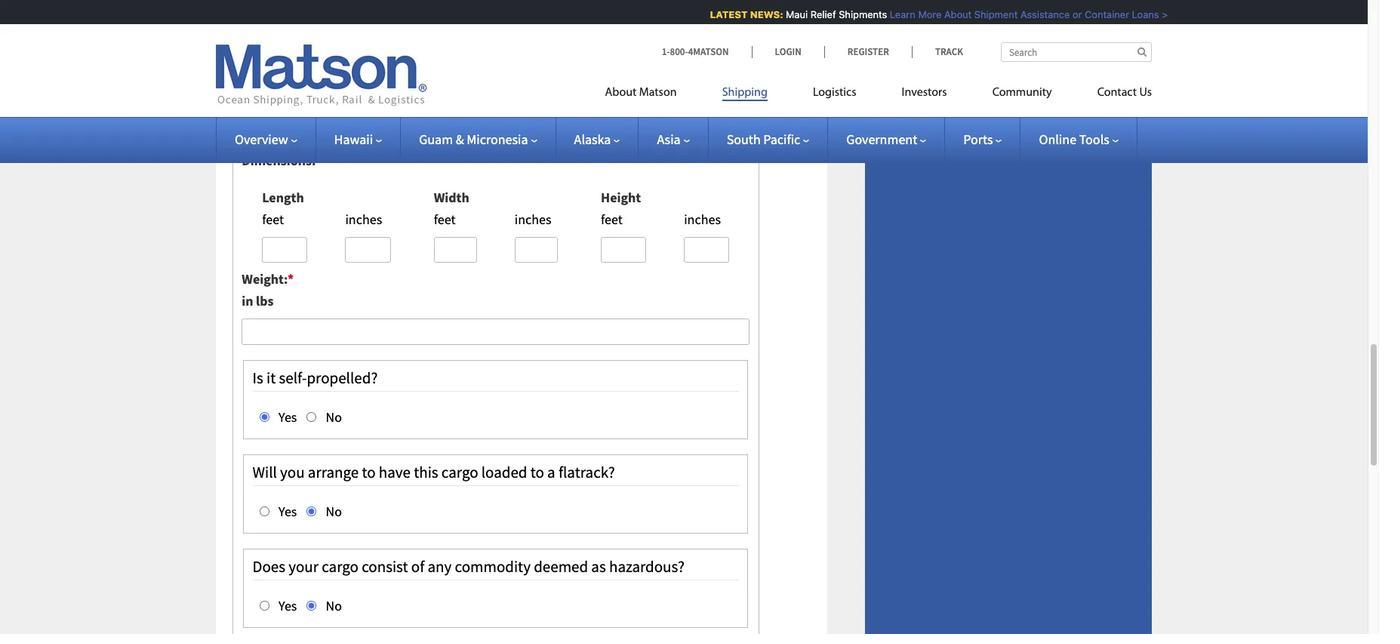 Task type: describe. For each thing, give the bounding box(es) containing it.
contact
[[1097, 87, 1137, 99]]

feet for length
[[262, 210, 284, 228]]

0 vertical spatial cargo
[[441, 462, 478, 482]]

what
[[242, 83, 273, 100]]

asia link
[[657, 131, 690, 148]]

government link
[[846, 131, 926, 148]]

weight:
[[242, 270, 288, 288]]

search image
[[1137, 47, 1147, 57]]

online tools link
[[1039, 131, 1118, 148]]

shipping?
[[322, 83, 380, 100]]

1-
[[662, 45, 670, 58]]

>
[[1156, 8, 1163, 20]]

shipment
[[969, 8, 1012, 20]]

dimensions: *
[[242, 152, 322, 169]]

community link
[[970, 79, 1075, 110]]

lbs
[[256, 292, 274, 310]]

community
[[992, 87, 1052, 99]]

feet for height
[[601, 210, 623, 228]]

latest
[[705, 8, 742, 20]]

shipping
[[722, 87, 768, 99]]

loans
[[1127, 8, 1154, 20]]

logistics link
[[790, 79, 879, 110]]

alaska link
[[574, 131, 620, 148]]

weight: * in lbs
[[242, 270, 294, 310]]

government
[[846, 131, 917, 148]]

maui
[[781, 8, 802, 20]]

ports
[[963, 131, 993, 148]]

matson
[[639, 87, 677, 99]]

register
[[847, 45, 889, 58]]

assistance
[[1015, 8, 1065, 20]]

learn more about shipment assistance or container loans > link
[[885, 8, 1163, 20]]

inches for length
[[345, 210, 382, 228]]

is
[[252, 368, 263, 388]]

us
[[1139, 87, 1152, 99]]

as
[[591, 557, 606, 577]]

no for cargo
[[323, 597, 342, 614]]

feet for width
[[434, 210, 456, 228]]

shipping link
[[699, 79, 790, 110]]

login
[[775, 45, 801, 58]]

blue matson logo with ocean, shipping, truck, rail and logistics written beneath it. image
[[216, 45, 427, 106]]

track
[[935, 45, 963, 58]]

will
[[252, 462, 277, 482]]

0 vertical spatial of
[[323, 14, 335, 31]]

ports link
[[963, 131, 1002, 148]]

micronesia
[[467, 131, 528, 148]]

shipments
[[833, 8, 882, 20]]

latest news: maui relief shipments learn more about shipment assistance or container loans >
[[705, 8, 1163, 20]]

what are you shipping? *
[[242, 83, 386, 100]]

Search search field
[[1001, 42, 1152, 62]]

or
[[1067, 8, 1077, 20]]

hazardous?
[[609, 557, 685, 577]]

self-
[[279, 368, 307, 388]]

top menu navigation
[[605, 79, 1152, 110]]

about inside "top menu" navigation
[[605, 87, 637, 99]]

date
[[294, 14, 321, 31]]

0 horizontal spatial cargo
[[322, 557, 358, 577]]

arrange
[[308, 462, 359, 482]]

does your cargo  consist of any commodity deemed as hazardous?
[[252, 557, 685, 577]]

propelled?
[[307, 368, 378, 388]]

Width text field
[[434, 237, 477, 263]]

will you arrange to  have this cargo loaded to a flatrack?
[[252, 462, 615, 482]]

guam
[[419, 131, 453, 148]]

1 vertical spatial of
[[411, 557, 424, 577]]

a
[[547, 462, 555, 482]]

south
[[727, 131, 761, 148]]

alaska
[[574, 131, 611, 148]]

0 vertical spatial you
[[298, 83, 320, 100]]

deemed
[[534, 557, 588, 577]]

&
[[456, 131, 464, 148]]

online tools
[[1039, 131, 1109, 148]]

container
[[1079, 8, 1124, 20]]

relief
[[805, 8, 831, 20]]



Task type: vqa. For each thing, say whether or not it's contained in the screenshot.
REGISTER link
yes



Task type: locate. For each thing, give the bounding box(es) containing it.
yes for it
[[276, 408, 297, 425]]

3 inches from the left
[[684, 210, 721, 228]]

None text field
[[242, 109, 750, 135], [515, 237, 558, 263], [684, 237, 729, 263], [242, 109, 750, 135], [515, 237, 558, 263], [684, 237, 729, 263]]

1 horizontal spatial of
[[411, 557, 424, 577]]

height
[[601, 189, 641, 206]]

planned
[[242, 14, 291, 31]]

2 yes from the top
[[276, 503, 297, 520]]

pacific
[[763, 131, 800, 148]]

hawaii
[[334, 131, 373, 148]]

1-800-4matson link
[[662, 45, 751, 58]]

Height text field
[[601, 237, 646, 263]]

inches
[[345, 210, 382, 228], [515, 210, 551, 228], [684, 210, 721, 228]]

1 horizontal spatial cargo
[[441, 462, 478, 482]]

about right the more
[[939, 8, 966, 20]]

commodity
[[455, 557, 531, 577]]

0 vertical spatial yes
[[276, 408, 297, 425]]

inches for height
[[684, 210, 721, 228]]

1 horizontal spatial to
[[530, 462, 544, 482]]

guam & micronesia
[[419, 131, 528, 148]]

online
[[1039, 131, 1076, 148]]

yes down will
[[276, 503, 297, 520]]

2 no from the top
[[323, 503, 342, 520]]

investors
[[902, 87, 947, 99]]

feet down length
[[262, 210, 284, 228]]

1 vertical spatial you
[[280, 462, 305, 482]]

4matson
[[688, 45, 729, 58]]

cargo right the your
[[322, 557, 358, 577]]

1 horizontal spatial inches
[[515, 210, 551, 228]]

login link
[[751, 45, 824, 58]]

None radio
[[259, 506, 269, 516], [306, 506, 316, 516], [259, 601, 269, 611], [259, 506, 269, 516], [306, 506, 316, 516], [259, 601, 269, 611]]

yes down the your
[[276, 597, 297, 614]]

1 to from the left
[[362, 462, 376, 482]]

1 vertical spatial about
[[605, 87, 637, 99]]

800-
[[670, 45, 688, 58]]

flatrack?
[[558, 462, 615, 482]]

1 horizontal spatial feet
[[434, 210, 456, 228]]

contact us
[[1097, 87, 1152, 99]]

any
[[428, 557, 452, 577]]

2 vertical spatial yes
[[276, 597, 297, 614]]

None search field
[[1001, 42, 1152, 62]]

no
[[323, 408, 342, 425], [323, 503, 342, 520], [323, 597, 342, 614]]

1 feet from the left
[[262, 210, 284, 228]]

asia
[[657, 131, 681, 148]]

2 feet from the left
[[434, 210, 456, 228]]

1 vertical spatial no
[[323, 503, 342, 520]]

about matson
[[605, 87, 677, 99]]

loaded
[[481, 462, 527, 482]]

in
[[242, 292, 253, 310]]

Length text field
[[262, 237, 308, 263]]

of right date
[[323, 14, 335, 31]]

of left any
[[411, 557, 424, 577]]

this
[[414, 462, 438, 482]]

your
[[288, 557, 319, 577]]

about left the matson at the left
[[605, 87, 637, 99]]

yes down self-
[[276, 408, 297, 425]]

of
[[323, 14, 335, 31], [411, 557, 424, 577]]

1 vertical spatial yes
[[276, 503, 297, 520]]

you right are
[[298, 83, 320, 100]]

you
[[298, 83, 320, 100], [280, 462, 305, 482]]

cargo right the this
[[441, 462, 478, 482]]

about
[[939, 8, 966, 20], [605, 87, 637, 99]]

2 vertical spatial no
[[323, 597, 342, 614]]

to
[[362, 462, 376, 482], [530, 462, 544, 482]]

3 feet from the left
[[601, 210, 623, 228]]

None radio
[[259, 412, 269, 422], [306, 412, 316, 422], [306, 601, 316, 611], [259, 412, 269, 422], [306, 412, 316, 422], [306, 601, 316, 611]]

overview
[[235, 131, 288, 148]]

inches for width
[[515, 210, 551, 228]]

1 yes from the top
[[276, 408, 297, 425]]

yes for you
[[276, 503, 297, 520]]

0 horizontal spatial about
[[605, 87, 637, 99]]

0 horizontal spatial inches
[[345, 210, 382, 228]]

1 inches from the left
[[345, 210, 382, 228]]

contact us link
[[1075, 79, 1152, 110]]

0 horizontal spatial to
[[362, 462, 376, 482]]

* inside weight: * in lbs
[[288, 270, 294, 288]]

about matson link
[[605, 79, 699, 110]]

1 horizontal spatial about
[[939, 8, 966, 20]]

guam & micronesia link
[[419, 131, 537, 148]]

length
[[262, 189, 304, 206]]

hawaii link
[[334, 131, 382, 148]]

register link
[[824, 45, 912, 58]]

yes for your
[[276, 597, 297, 614]]

0 vertical spatial no
[[323, 408, 342, 425]]

3 no from the top
[[323, 597, 342, 614]]

feet
[[262, 210, 284, 228], [434, 210, 456, 228], [601, 210, 623, 228]]

tools
[[1079, 131, 1109, 148]]

*
[[375, 14, 381, 31], [380, 83, 386, 100], [315, 152, 322, 169], [288, 270, 294, 288]]

1 no from the top
[[323, 408, 342, 425]]

are
[[275, 83, 295, 100]]

2 inches from the left
[[515, 210, 551, 228]]

2 horizontal spatial feet
[[601, 210, 623, 228]]

south pacific link
[[727, 131, 809, 148]]

2 to from the left
[[530, 462, 544, 482]]

logistics
[[813, 87, 856, 99]]

it
[[266, 368, 276, 388]]

feet down width at the left top of the page
[[434, 210, 456, 228]]

3 yes from the top
[[276, 597, 297, 614]]

width
[[434, 189, 469, 206]]

no for arrange
[[323, 503, 342, 520]]

feet down height
[[601, 210, 623, 228]]

does
[[252, 557, 285, 577]]

2 horizontal spatial inches
[[684, 210, 721, 228]]

learn
[[885, 8, 910, 20]]

1-800-4matson
[[662, 45, 729, 58]]

you right will
[[280, 462, 305, 482]]

track link
[[912, 45, 963, 58]]

planned date of move: *
[[242, 14, 381, 31]]

dimensions:
[[242, 152, 315, 169]]

south pacific
[[727, 131, 800, 148]]

news:
[[745, 8, 778, 20]]

0 horizontal spatial feet
[[262, 210, 284, 228]]

to left the "have" at the bottom left of the page
[[362, 462, 376, 482]]

is it self-propelled?
[[252, 368, 378, 388]]

no for self-
[[323, 408, 342, 425]]

more
[[913, 8, 936, 20]]

to left a
[[530, 462, 544, 482]]

0 horizontal spatial of
[[323, 14, 335, 31]]

mm/dd/yyyy text field
[[242, 40, 750, 66]]

move:
[[338, 14, 375, 31]]

investors link
[[879, 79, 970, 110]]

consist
[[362, 557, 408, 577]]

yes
[[276, 408, 297, 425], [276, 503, 297, 520], [276, 597, 297, 614]]

overview link
[[235, 131, 297, 148]]

have
[[379, 462, 411, 482]]

0 vertical spatial about
[[939, 8, 966, 20]]

1 vertical spatial cargo
[[322, 557, 358, 577]]

None text field
[[345, 237, 391, 263], [242, 318, 750, 345], [345, 237, 391, 263], [242, 318, 750, 345]]



